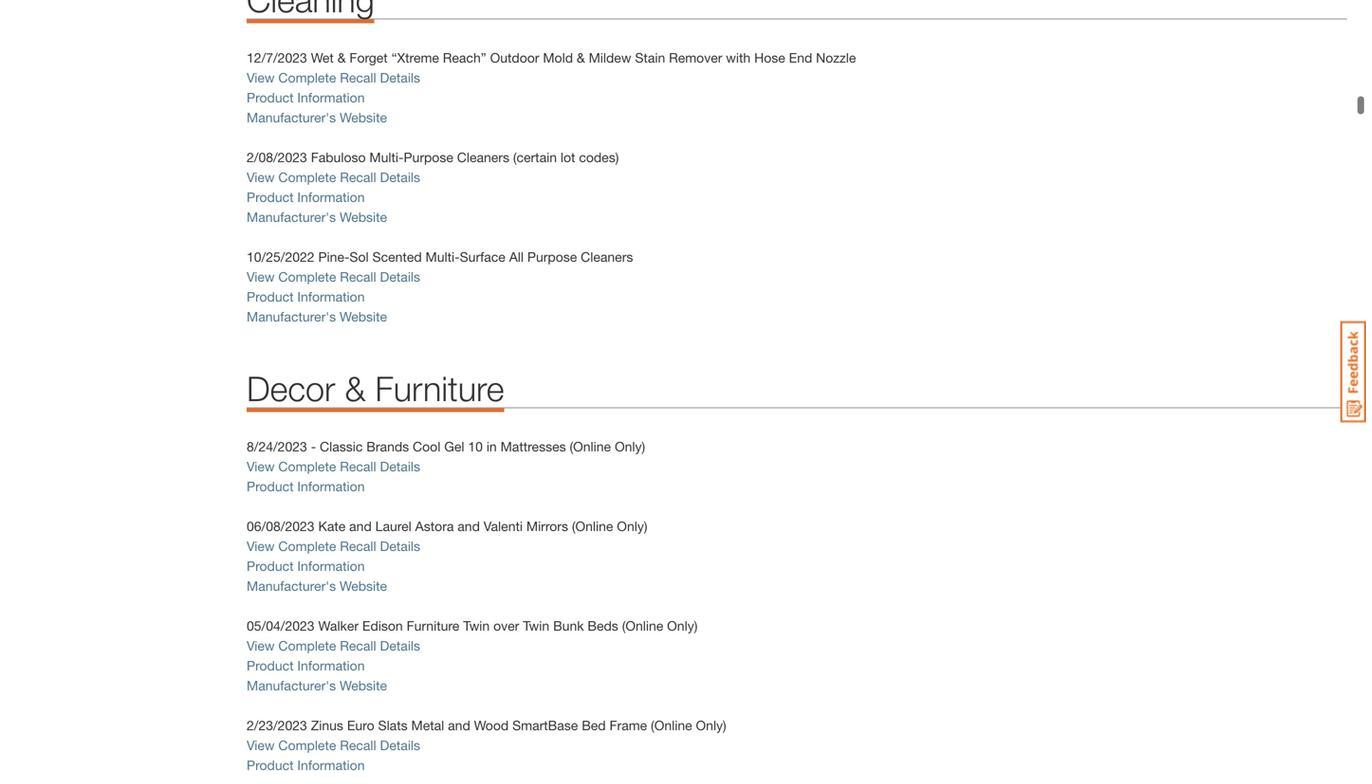 Task type: locate. For each thing, give the bounding box(es) containing it.
3 website from the top
[[340, 309, 387, 325]]

manufacturer's up 2/23/2023
[[247, 678, 336, 694]]

5 manufacturer's website link from the top
[[247, 678, 387, 694]]

0 vertical spatial furniture
[[375, 368, 504, 409]]

recall down the euro
[[340, 738, 376, 754]]

manufacturer's up "10/25/2022"
[[247, 209, 336, 225]]

manufacturer's down "10/25/2022"
[[247, 309, 336, 325]]

3 manufacturer's from the top
[[247, 309, 336, 325]]

manufacturer's up '2/08/2023'
[[247, 110, 336, 125]]

forget
[[350, 50, 388, 66]]

0 horizontal spatial twin
[[463, 618, 490, 634]]

details down 'brands'
[[380, 459, 420, 475]]

product information link down -
[[247, 479, 365, 495]]

website up fabuloso
[[340, 110, 387, 125]]

purpose right fabuloso
[[404, 150, 454, 165]]

4 details from the top
[[380, 459, 420, 475]]

5 recall from the top
[[340, 539, 376, 554]]

6 complete from the top
[[278, 638, 336, 654]]

website inside "12/7/2023 wet & forget "xtreme reach" outdoor mold & mildew stain remover with hose end nozzle view complete recall details product information manufacturer's website"
[[340, 110, 387, 125]]

view complete recall details link down "kate"
[[247, 539, 420, 554]]

1 horizontal spatial cleaners
[[581, 249, 633, 265]]

1 horizontal spatial twin
[[523, 618, 550, 634]]

purpose inside 10/25/2022 pine-sol scented multi-surface all purpose cleaners view complete recall details product information manufacturer's website
[[528, 249, 577, 265]]

5 product from the top
[[247, 559, 294, 574]]

information inside '05/04/2023 walker edison furniture twin over twin bunk beds (online only) view complete recall details product information manufacturer's website'
[[297, 658, 365, 674]]

1 product from the top
[[247, 90, 294, 106]]

1 view complete recall details link from the top
[[247, 70, 420, 86]]

manufacturer's website link up pine-
[[247, 209, 387, 225]]

1 information from the top
[[297, 90, 365, 106]]

details inside 8/24/2023 - classic brands cool gel 10 in mattresses (online only) view complete recall details product information
[[380, 459, 420, 475]]

website up the euro
[[340, 678, 387, 694]]

information inside "12/7/2023 wet & forget "xtreme reach" outdoor mold & mildew stain remover with hose end nozzle view complete recall details product information manufacturer's website"
[[297, 90, 365, 106]]

recall down "kate"
[[340, 539, 376, 554]]

4 product from the top
[[247, 479, 294, 495]]

(online right mattresses
[[570, 439, 611, 455]]

recall inside 2/23/2023 zinus euro slats metal and wood smartbase bed frame (online only) view complete recall details
[[340, 738, 376, 754]]

information up "kate"
[[297, 479, 365, 495]]

1 manufacturer's from the top
[[247, 110, 336, 125]]

brands
[[367, 439, 409, 455]]

6 product information link from the top
[[247, 658, 365, 674]]

furniture right 'edison'
[[407, 618, 460, 634]]

1 horizontal spatial multi-
[[426, 249, 460, 265]]

recall inside "12/7/2023 wet & forget "xtreme reach" outdoor mold & mildew stain remover with hose end nozzle view complete recall details product information manufacturer's website"
[[340, 70, 376, 86]]

recall down forget
[[340, 70, 376, 86]]

view inside "12/7/2023 wet & forget "xtreme reach" outdoor mold & mildew stain remover with hose end nozzle view complete recall details product information manufacturer's website"
[[247, 70, 275, 86]]

details down 'edison'
[[380, 638, 420, 654]]

information down fabuloso
[[297, 190, 365, 205]]

recall
[[340, 70, 376, 86], [340, 170, 376, 185], [340, 269, 376, 285], [340, 459, 376, 475], [340, 539, 376, 554], [340, 638, 376, 654], [340, 738, 376, 754]]

6 recall from the top
[[340, 638, 376, 654]]

& up "classic"
[[345, 368, 366, 409]]

recall down fabuloso
[[340, 170, 376, 185]]

complete down -
[[278, 459, 336, 475]]

2 website from the top
[[340, 209, 387, 225]]

and right metal
[[448, 718, 471, 734]]

details down scented at the left of page
[[380, 269, 420, 285]]

cleaners right all
[[581, 249, 633, 265]]

classic
[[320, 439, 363, 455]]

& right mold
[[577, 50, 585, 66]]

0 horizontal spatial purpose
[[404, 150, 454, 165]]

2 information from the top
[[297, 190, 365, 205]]

complete inside 2/23/2023 zinus euro slats metal and wood smartbase bed frame (online only) view complete recall details
[[278, 738, 336, 754]]

7 details from the top
[[380, 738, 420, 754]]

valenti
[[484, 519, 523, 534]]

manufacturer's website link
[[247, 110, 387, 125], [247, 209, 387, 225], [247, 309, 387, 325], [247, 579, 387, 594], [247, 678, 387, 694]]

twin left over
[[463, 618, 490, 634]]

reach"
[[443, 50, 487, 66]]

1 complete from the top
[[278, 70, 336, 86]]

5 view complete recall details link from the top
[[247, 539, 420, 554]]

purpose
[[404, 150, 454, 165], [528, 249, 577, 265]]

only)
[[615, 439, 645, 455], [617, 519, 648, 534], [667, 618, 698, 634], [696, 718, 727, 734]]

&
[[338, 50, 346, 66], [577, 50, 585, 66], [345, 368, 366, 409]]

(online right beds
[[622, 618, 664, 634]]

4 manufacturer's from the top
[[247, 579, 336, 594]]

multi- right fabuloso
[[370, 150, 404, 165]]

manufacturer's inside "12/7/2023 wet & forget "xtreme reach" outdoor mold & mildew stain remover with hose end nozzle view complete recall details product information manufacturer's website"
[[247, 110, 336, 125]]

product
[[247, 90, 294, 106], [247, 190, 294, 205], [247, 289, 294, 305], [247, 479, 294, 495], [247, 559, 294, 574], [247, 658, 294, 674]]

4 recall from the top
[[340, 459, 376, 475]]

wet
[[311, 50, 334, 66]]

view inside 06/08/2023 kate and laurel astora and valenti mirrors (online only) view complete recall details product information manufacturer's website
[[247, 539, 275, 554]]

metal
[[411, 718, 444, 734]]

7 complete from the top
[[278, 738, 336, 754]]

view down 2/23/2023
[[247, 738, 275, 754]]

05/04/2023
[[247, 618, 315, 634]]

feedback link image
[[1341, 321, 1367, 423]]

7 recall from the top
[[340, 738, 376, 754]]

product information link down "10/25/2022"
[[247, 289, 365, 305]]

1 vertical spatial cleaners
[[581, 249, 633, 265]]

complete down zinus in the bottom left of the page
[[278, 738, 336, 754]]

product down "10/25/2022"
[[247, 289, 294, 305]]

details down the slats
[[380, 738, 420, 754]]

complete down the 05/04/2023
[[278, 638, 336, 654]]

product information link down the 05/04/2023
[[247, 658, 365, 674]]

details down laurel
[[380, 539, 420, 554]]

view complete recall details link down "classic"
[[247, 459, 420, 475]]

3 product from the top
[[247, 289, 294, 305]]

complete down '2/08/2023'
[[278, 170, 336, 185]]

multi- inside 10/25/2022 pine-sol scented multi-surface all purpose cleaners view complete recall details product information manufacturer's website
[[426, 249, 460, 265]]

view complete recall details link
[[247, 70, 420, 86], [247, 170, 420, 185], [247, 269, 420, 285], [247, 459, 420, 475], [247, 539, 420, 554], [247, 638, 420, 654], [247, 738, 420, 754]]

product down the 8/24/2023
[[247, 479, 294, 495]]

details
[[380, 70, 420, 86], [380, 170, 420, 185], [380, 269, 420, 285], [380, 459, 420, 475], [380, 539, 420, 554], [380, 638, 420, 654], [380, 738, 420, 754]]

4 view from the top
[[247, 459, 275, 475]]

(online inside 2/23/2023 zinus euro slats metal and wood smartbase bed frame (online only) view complete recall details
[[651, 718, 692, 734]]

recall down sol
[[340, 269, 376, 285]]

"xtreme
[[392, 50, 439, 66]]

and right astora
[[458, 519, 480, 534]]

purpose right all
[[528, 249, 577, 265]]

view complete recall details link down wet
[[247, 70, 420, 86]]

cool
[[413, 439, 441, 455]]

1 manufacturer's website link from the top
[[247, 110, 387, 125]]

cleaners left "(certain"
[[457, 150, 510, 165]]

cleaners
[[457, 150, 510, 165], [581, 249, 633, 265]]

information down wet
[[297, 90, 365, 106]]

(online inside 8/24/2023 - classic brands cool gel 10 in mattresses (online only) view complete recall details product information
[[570, 439, 611, 455]]

product information link down '2/08/2023'
[[247, 190, 365, 205]]

information down pine-
[[297, 289, 365, 305]]

complete down "kate"
[[278, 539, 336, 554]]

hose
[[755, 50, 786, 66]]

2 product from the top
[[247, 190, 294, 205]]

product down 12/7/2023
[[247, 90, 294, 106]]

walker
[[318, 618, 359, 634]]

(online right mirrors
[[572, 519, 613, 534]]

view inside 10/25/2022 pine-sol scented multi-surface all purpose cleaners view complete recall details product information manufacturer's website
[[247, 269, 275, 285]]

information down walker
[[297, 658, 365, 674]]

lot
[[561, 150, 576, 165]]

12/7/2023 wet & forget "xtreme reach" outdoor mold & mildew stain remover with hose end nozzle view complete recall details product information manufacturer's website
[[247, 50, 856, 125]]

2 complete from the top
[[278, 170, 336, 185]]

manufacturer's inside 10/25/2022 pine-sol scented multi-surface all purpose cleaners view complete recall details product information manufacturer's website
[[247, 309, 336, 325]]

details up scented at the left of page
[[380, 170, 420, 185]]

10/25/2022
[[247, 249, 315, 265]]

2 manufacturer's from the top
[[247, 209, 336, 225]]

6 view from the top
[[247, 638, 275, 654]]

surface
[[460, 249, 506, 265]]

5 details from the top
[[380, 539, 420, 554]]

3 recall from the top
[[340, 269, 376, 285]]

manufacturer's website link up zinus in the bottom left of the page
[[247, 678, 387, 694]]

3 view from the top
[[247, 269, 275, 285]]

and inside 2/23/2023 zinus euro slats metal and wood smartbase bed frame (online only) view complete recall details
[[448, 718, 471, 734]]

details inside "12/7/2023 wet & forget "xtreme reach" outdoor mold & mildew stain remover with hose end nozzle view complete recall details product information manufacturer's website"
[[380, 70, 420, 86]]

0 horizontal spatial multi-
[[370, 150, 404, 165]]

(online right frame
[[651, 718, 692, 734]]

astora
[[415, 519, 454, 534]]

view complete recall details link down zinus in the bottom left of the page
[[247, 738, 420, 754]]

twin
[[463, 618, 490, 634], [523, 618, 550, 634]]

sol
[[350, 249, 369, 265]]

and
[[349, 519, 372, 534], [458, 519, 480, 534], [448, 718, 471, 734]]

website up sol
[[340, 209, 387, 225]]

1 vertical spatial purpose
[[528, 249, 577, 265]]

8/24/2023 - classic brands cool gel 10 in mattresses (online only) view complete recall details product information
[[247, 439, 645, 495]]

5 website from the top
[[340, 678, 387, 694]]

0 vertical spatial multi-
[[370, 150, 404, 165]]

product down 06/08/2023
[[247, 559, 294, 574]]

complete down wet
[[278, 70, 336, 86]]

multi- right scented at the left of page
[[426, 249, 460, 265]]

furniture
[[375, 368, 504, 409], [407, 618, 460, 634]]

view down '2/08/2023'
[[247, 170, 275, 185]]

details inside 10/25/2022 pine-sol scented multi-surface all purpose cleaners view complete recall details product information manufacturer's website
[[380, 269, 420, 285]]

6 view complete recall details link from the top
[[247, 638, 420, 654]]

complete inside '05/04/2023 walker edison furniture twin over twin bunk beds (online only) view complete recall details product information manufacturer's website'
[[278, 638, 336, 654]]

website inside 10/25/2022 pine-sol scented multi-surface all purpose cleaners view complete recall details product information manufacturer's website
[[340, 309, 387, 325]]

2 recall from the top
[[340, 170, 376, 185]]

information inside 8/24/2023 - classic brands cool gel 10 in mattresses (online only) view complete recall details product information
[[297, 479, 365, 495]]

gel
[[444, 439, 465, 455]]

0 vertical spatial cleaners
[[457, 150, 510, 165]]

06/08/2023
[[247, 519, 315, 534]]

view inside 2/23/2023 zinus euro slats metal and wood smartbase bed frame (online only) view complete recall details
[[247, 738, 275, 754]]

12/7/2023
[[247, 50, 307, 66]]

6 information from the top
[[297, 658, 365, 674]]

view down the 05/04/2023
[[247, 638, 275, 654]]

wood
[[474, 718, 509, 734]]

manufacturer's
[[247, 110, 336, 125], [247, 209, 336, 225], [247, 309, 336, 325], [247, 579, 336, 594], [247, 678, 336, 694]]

recall down walker
[[340, 638, 376, 654]]

product information link down 06/08/2023
[[247, 559, 365, 574]]

cleaners inside 2/08/2023 fabuloso multi-purpose cleaners (certain lot codes) view complete recall details product information manufacturer's website
[[457, 150, 510, 165]]

manufacturer's inside 06/08/2023 kate and laurel astora and valenti mirrors (online only) view complete recall details product information manufacturer's website
[[247, 579, 336, 594]]

view
[[247, 70, 275, 86], [247, 170, 275, 185], [247, 269, 275, 285], [247, 459, 275, 475], [247, 539, 275, 554], [247, 638, 275, 654], [247, 738, 275, 754]]

website down sol
[[340, 309, 387, 325]]

5 information from the top
[[297, 559, 365, 574]]

information down "kate"
[[297, 559, 365, 574]]

view down 06/08/2023
[[247, 539, 275, 554]]

mold
[[543, 50, 573, 66]]

view down the 8/24/2023
[[247, 459, 275, 475]]

and for metal
[[448, 718, 471, 734]]

1 view from the top
[[247, 70, 275, 86]]

only) inside 2/23/2023 zinus euro slats metal and wood smartbase bed frame (online only) view complete recall details
[[696, 718, 727, 734]]

2 view from the top
[[247, 170, 275, 185]]

only) inside 8/24/2023 - classic brands cool gel 10 in mattresses (online only) view complete recall details product information
[[615, 439, 645, 455]]

recall down "classic"
[[340, 459, 376, 475]]

end
[[789, 50, 813, 66]]

view complete recall details link down fabuloso
[[247, 170, 420, 185]]

mirrors
[[527, 519, 568, 534]]

4 information from the top
[[297, 479, 365, 495]]

5 complete from the top
[[278, 539, 336, 554]]

website up 'edison'
[[340, 579, 387, 594]]

beds
[[588, 618, 619, 634]]

manufacturer's up the 05/04/2023
[[247, 579, 336, 594]]

2/08/2023
[[247, 150, 307, 165]]

product information link down wet
[[247, 90, 365, 106]]

twin right over
[[523, 618, 550, 634]]

details inside 2/23/2023 zinus euro slats metal and wood smartbase bed frame (online only) view complete recall details
[[380, 738, 420, 754]]

view inside 2/08/2023 fabuloso multi-purpose cleaners (certain lot codes) view complete recall details product information manufacturer's website
[[247, 170, 275, 185]]

5 manufacturer's from the top
[[247, 678, 336, 694]]

fabuloso
[[311, 150, 366, 165]]

7 view from the top
[[247, 738, 275, 754]]

complete
[[278, 70, 336, 86], [278, 170, 336, 185], [278, 269, 336, 285], [278, 459, 336, 475], [278, 539, 336, 554], [278, 638, 336, 654], [278, 738, 336, 754]]

decor
[[247, 368, 335, 409]]

4 complete from the top
[[278, 459, 336, 475]]

5 view from the top
[[247, 539, 275, 554]]

complete inside 2/08/2023 fabuloso multi-purpose cleaners (certain lot codes) view complete recall details product information manufacturer's website
[[278, 170, 336, 185]]

8/24/2023
[[247, 439, 307, 455]]

3 information from the top
[[297, 289, 365, 305]]

product down '2/08/2023'
[[247, 190, 294, 205]]

details down "xtreme
[[380, 70, 420, 86]]

manufacturer's website link up walker
[[247, 579, 387, 594]]

and right "kate"
[[349, 519, 372, 534]]

2 product information link from the top
[[247, 190, 365, 205]]

view complete recall details link down pine-
[[247, 269, 420, 285]]

6 product from the top
[[247, 658, 294, 674]]

1 vertical spatial furniture
[[407, 618, 460, 634]]

0 vertical spatial purpose
[[404, 150, 454, 165]]

product information link
[[247, 90, 365, 106], [247, 190, 365, 205], [247, 289, 365, 305], [247, 479, 365, 495], [247, 559, 365, 574], [247, 658, 365, 674]]

product inside 2/08/2023 fabuloso multi-purpose cleaners (certain lot codes) view complete recall details product information manufacturer's website
[[247, 190, 294, 205]]

2/23/2023
[[247, 718, 307, 734]]

furniture up cool
[[375, 368, 504, 409]]

view down "10/25/2022"
[[247, 269, 275, 285]]

1 website from the top
[[340, 110, 387, 125]]

view down 12/7/2023
[[247, 70, 275, 86]]

(online
[[570, 439, 611, 455], [572, 519, 613, 534], [622, 618, 664, 634], [651, 718, 692, 734]]

product down the 05/04/2023
[[247, 658, 294, 674]]

manufacturer's website link down pine-
[[247, 309, 387, 325]]

bunk
[[553, 618, 584, 634]]

3 details from the top
[[380, 269, 420, 285]]

6 details from the top
[[380, 638, 420, 654]]

website
[[340, 110, 387, 125], [340, 209, 387, 225], [340, 309, 387, 325], [340, 579, 387, 594], [340, 678, 387, 694]]

3 complete from the top
[[278, 269, 336, 285]]

manufacturer's website link up fabuloso
[[247, 110, 387, 125]]

complete down pine-
[[278, 269, 336, 285]]

information inside 2/08/2023 fabuloso multi-purpose cleaners (certain lot codes) view complete recall details product information manufacturer's website
[[297, 190, 365, 205]]

2 details from the top
[[380, 170, 420, 185]]

view complete recall details link down walker
[[247, 638, 420, 654]]

1 recall from the top
[[340, 70, 376, 86]]

1 horizontal spatial purpose
[[528, 249, 577, 265]]

1 details from the top
[[380, 70, 420, 86]]

only) inside '05/04/2023 walker edison furniture twin over twin bunk beds (online only) view complete recall details product information manufacturer's website'
[[667, 618, 698, 634]]

product inside "12/7/2023 wet & forget "xtreme reach" outdoor mold & mildew stain remover with hose end nozzle view complete recall details product information manufacturer's website"
[[247, 90, 294, 106]]

information
[[297, 90, 365, 106], [297, 190, 365, 205], [297, 289, 365, 305], [297, 479, 365, 495], [297, 559, 365, 574], [297, 658, 365, 674]]

website inside 06/08/2023 kate and laurel astora and valenti mirrors (online only) view complete recall details product information manufacturer's website
[[340, 579, 387, 594]]

outdoor
[[490, 50, 540, 66]]

recall inside 8/24/2023 - classic brands cool gel 10 in mattresses (online only) view complete recall details product information
[[340, 459, 376, 475]]

multi-
[[370, 150, 404, 165], [426, 249, 460, 265]]

4 website from the top
[[340, 579, 387, 594]]

1 vertical spatial multi-
[[426, 249, 460, 265]]

website inside 2/08/2023 fabuloso multi-purpose cleaners (certain lot codes) view complete recall details product information manufacturer's website
[[340, 209, 387, 225]]

smartbase
[[513, 718, 578, 734]]

0 horizontal spatial cleaners
[[457, 150, 510, 165]]

mildew
[[589, 50, 632, 66]]

kate
[[318, 519, 346, 534]]



Task type: describe. For each thing, give the bounding box(es) containing it.
view inside '05/04/2023 walker edison furniture twin over twin bunk beds (online only) view complete recall details product information manufacturer's website'
[[247, 638, 275, 654]]

complete inside "12/7/2023 wet & forget "xtreme reach" outdoor mold & mildew stain remover with hose end nozzle view complete recall details product information manufacturer's website"
[[278, 70, 336, 86]]

1 twin from the left
[[463, 618, 490, 634]]

4 view complete recall details link from the top
[[247, 459, 420, 475]]

euro
[[347, 718, 375, 734]]

remover
[[669, 50, 723, 66]]

slats
[[378, 718, 408, 734]]

product inside 06/08/2023 kate and laurel astora and valenti mirrors (online only) view complete recall details product information manufacturer's website
[[247, 559, 294, 574]]

frame
[[610, 718, 647, 734]]

10/25/2022 pine-sol scented multi-surface all purpose cleaners view complete recall details product information manufacturer's website
[[247, 249, 633, 325]]

view inside 8/24/2023 - classic brands cool gel 10 in mattresses (online only) view complete recall details product information
[[247, 459, 275, 475]]

website inside '05/04/2023 walker edison furniture twin over twin bunk beds (online only) view complete recall details product information manufacturer's website'
[[340, 678, 387, 694]]

& right wet
[[338, 50, 346, 66]]

information inside 10/25/2022 pine-sol scented multi-surface all purpose cleaners view complete recall details product information manufacturer's website
[[297, 289, 365, 305]]

3 view complete recall details link from the top
[[247, 269, 420, 285]]

complete inside 06/08/2023 kate and laurel astora and valenti mirrors (online only) view complete recall details product information manufacturer's website
[[278, 539, 336, 554]]

3 product information link from the top
[[247, 289, 365, 305]]

3 manufacturer's website link from the top
[[247, 309, 387, 325]]

edison
[[362, 618, 403, 634]]

(online inside '05/04/2023 walker edison furniture twin over twin bunk beds (online only) view complete recall details product information manufacturer's website'
[[622, 618, 664, 634]]

product inside 10/25/2022 pine-sol scented multi-surface all purpose cleaners view complete recall details product information manufacturer's website
[[247, 289, 294, 305]]

complete inside 8/24/2023 - classic brands cool gel 10 in mattresses (online only) view complete recall details product information
[[278, 459, 336, 475]]

4 manufacturer's website link from the top
[[247, 579, 387, 594]]

nozzle
[[816, 50, 856, 66]]

pine-
[[318, 249, 350, 265]]

06/08/2023 kate and laurel astora and valenti mirrors (online only) view complete recall details product information manufacturer's website
[[247, 519, 648, 594]]

and for astora
[[458, 519, 480, 534]]

recall inside '05/04/2023 walker edison furniture twin over twin bunk beds (online only) view complete recall details product information manufacturer's website'
[[340, 638, 376, 654]]

bed
[[582, 718, 606, 734]]

(certain
[[513, 150, 557, 165]]

recall inside 10/25/2022 pine-sol scented multi-surface all purpose cleaners view complete recall details product information manufacturer's website
[[340, 269, 376, 285]]

laurel
[[376, 519, 412, 534]]

1 product information link from the top
[[247, 90, 365, 106]]

complete inside 10/25/2022 pine-sol scented multi-surface all purpose cleaners view complete recall details product information manufacturer's website
[[278, 269, 336, 285]]

product inside 8/24/2023 - classic brands cool gel 10 in mattresses (online only) view complete recall details product information
[[247, 479, 294, 495]]

cleaners inside 10/25/2022 pine-sol scented multi-surface all purpose cleaners view complete recall details product information manufacturer's website
[[581, 249, 633, 265]]

product inside '05/04/2023 walker edison furniture twin over twin bunk beds (online only) view complete recall details product information manufacturer's website'
[[247, 658, 294, 674]]

(online inside 06/08/2023 kate and laurel astora and valenti mirrors (online only) view complete recall details product information manufacturer's website
[[572, 519, 613, 534]]

details inside '05/04/2023 walker edison furniture twin over twin bunk beds (online only) view complete recall details product information manufacturer's website'
[[380, 638, 420, 654]]

decor & furniture
[[247, 368, 504, 409]]

2 manufacturer's website link from the top
[[247, 209, 387, 225]]

details inside 2/08/2023 fabuloso multi-purpose cleaners (certain lot codes) view complete recall details product information manufacturer's website
[[380, 170, 420, 185]]

5 product information link from the top
[[247, 559, 365, 574]]

furniture inside '05/04/2023 walker edison furniture twin over twin bunk beds (online only) view complete recall details product information manufacturer's website'
[[407, 618, 460, 634]]

recall inside 06/08/2023 kate and laurel astora and valenti mirrors (online only) view complete recall details product information manufacturer's website
[[340, 539, 376, 554]]

mattresses
[[501, 439, 566, 455]]

only) inside 06/08/2023 kate and laurel astora and valenti mirrors (online only) view complete recall details product information manufacturer's website
[[617, 519, 648, 534]]

2 view complete recall details link from the top
[[247, 170, 420, 185]]

purpose inside 2/08/2023 fabuloso multi-purpose cleaners (certain lot codes) view complete recall details product information manufacturer's website
[[404, 150, 454, 165]]

2/08/2023 fabuloso multi-purpose cleaners (certain lot codes) view complete recall details product information manufacturer's website
[[247, 150, 619, 225]]

in
[[487, 439, 497, 455]]

with
[[726, 50, 751, 66]]

scented
[[373, 249, 422, 265]]

stain
[[635, 50, 666, 66]]

over
[[494, 618, 519, 634]]

4 product information link from the top
[[247, 479, 365, 495]]

2 twin from the left
[[523, 618, 550, 634]]

recall inside 2/08/2023 fabuloso multi-purpose cleaners (certain lot codes) view complete recall details product information manufacturer's website
[[340, 170, 376, 185]]

05/04/2023 walker edison furniture twin over twin bunk beds (online only) view complete recall details product information manufacturer's website
[[247, 618, 698, 694]]

-
[[311, 439, 316, 455]]

manufacturer's inside 2/08/2023 fabuloso multi-purpose cleaners (certain lot codes) view complete recall details product information manufacturer's website
[[247, 209, 336, 225]]

multi- inside 2/08/2023 fabuloso multi-purpose cleaners (certain lot codes) view complete recall details product information manufacturer's website
[[370, 150, 404, 165]]

information inside 06/08/2023 kate and laurel astora and valenti mirrors (online only) view complete recall details product information manufacturer's website
[[297, 559, 365, 574]]

details inside 06/08/2023 kate and laurel astora and valenti mirrors (online only) view complete recall details product information manufacturer's website
[[380, 539, 420, 554]]

all
[[509, 249, 524, 265]]

manufacturer's inside '05/04/2023 walker edison furniture twin over twin bunk beds (online only) view complete recall details product information manufacturer's website'
[[247, 678, 336, 694]]

10
[[468, 439, 483, 455]]

7 view complete recall details link from the top
[[247, 738, 420, 754]]

codes)
[[579, 150, 619, 165]]

2/23/2023 zinus euro slats metal and wood smartbase bed frame (online only) view complete recall details
[[247, 718, 727, 754]]

zinus
[[311, 718, 344, 734]]



Task type: vqa. For each thing, say whether or not it's contained in the screenshot.
View in the 2/23/2023 ZINUS EURO SLATS METAL AND WOOD SMARTBASE BED FRAME (ONLINE ONLY) VIEW COMPLETE RECALL DETAILS
yes



